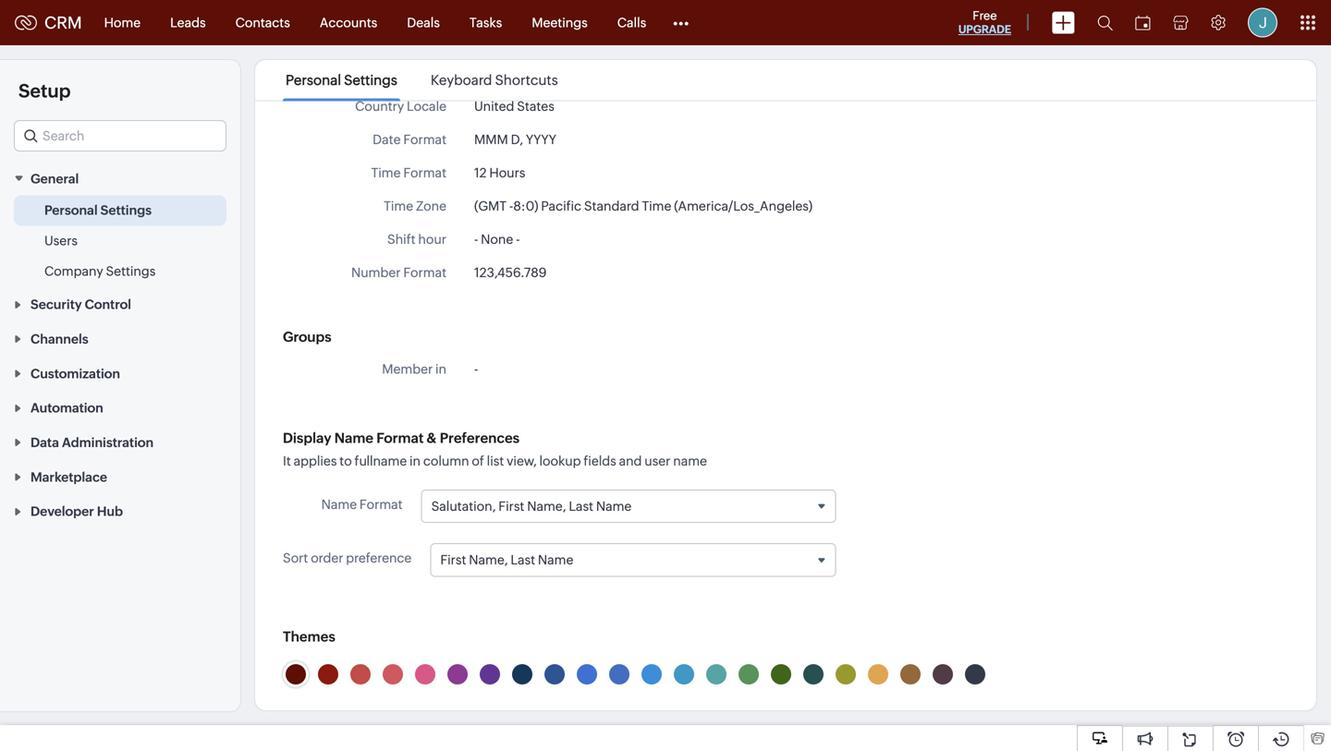 Task type: vqa. For each thing, say whether or not it's contained in the screenshot.
records corresponding to Closed
no



Task type: describe. For each thing, give the bounding box(es) containing it.
control
[[85, 297, 131, 312]]

keyboard
[[431, 72, 492, 88]]

view,
[[507, 454, 537, 469]]

- right none
[[516, 232, 520, 247]]

number format
[[351, 265, 447, 280]]

sort
[[283, 551, 308, 566]]

general
[[31, 171, 79, 186]]

hour
[[418, 232, 447, 247]]

member
[[382, 362, 433, 377]]

keyboard shortcuts link
[[428, 72, 561, 88]]

leads link
[[155, 0, 221, 45]]

none
[[481, 232, 513, 247]]

united
[[474, 99, 514, 114]]

name
[[673, 454, 707, 469]]

1 vertical spatial first
[[440, 553, 466, 568]]

personal settings link for keyboard shortcuts link
[[283, 72, 400, 88]]

last inside the first name, last name field
[[511, 553, 535, 568]]

preferences
[[440, 430, 520, 447]]

meetings link
[[517, 0, 603, 45]]

name down fields
[[596, 499, 632, 514]]

time zone
[[384, 199, 447, 214]]

logo image
[[15, 15, 37, 30]]

sort order preference
[[283, 551, 412, 566]]

date format
[[373, 132, 447, 147]]

users link
[[44, 231, 78, 250]]

name inside the display name format & preferences it applies to fullname in column of list view, lookup fields and user name
[[335, 430, 374, 447]]

mmm
[[474, 132, 508, 147]]

accounts link
[[305, 0, 392, 45]]

profile image
[[1248, 8, 1278, 37]]

locale
[[407, 99, 447, 114]]

1 vertical spatial settings
[[100, 203, 152, 218]]

accounts
[[320, 15, 378, 30]]

display
[[283, 430, 332, 447]]

create menu image
[[1052, 12, 1075, 34]]

name format
[[321, 497, 403, 512]]

security
[[31, 297, 82, 312]]

0 vertical spatial name,
[[527, 499, 566, 514]]

company
[[44, 264, 103, 279]]

it
[[283, 454, 291, 469]]

marketplace
[[31, 470, 107, 485]]

zone
[[416, 199, 447, 214]]

d,
[[511, 132, 523, 147]]

(america/los_angeles)
[[674, 199, 813, 214]]

search element
[[1087, 0, 1124, 45]]

deals
[[407, 15, 440, 30]]

time for time zone
[[384, 199, 413, 214]]

united states
[[474, 99, 555, 114]]

states
[[517, 99, 555, 114]]

themes
[[283, 629, 335, 645]]

deals link
[[392, 0, 455, 45]]

list
[[487, 454, 504, 469]]

time format
[[371, 166, 447, 180]]

calls link
[[603, 0, 661, 45]]

123,456.789
[[474, 265, 547, 280]]

0 vertical spatial personal
[[286, 72, 341, 88]]

hub
[[97, 505, 123, 519]]

of
[[472, 454, 484, 469]]

upgrade
[[959, 23, 1012, 36]]

list containing personal settings
[[269, 60, 575, 100]]

applies
[[294, 454, 337, 469]]

yyyy
[[526, 132, 557, 147]]

0 vertical spatial in
[[436, 362, 447, 377]]

Other Modules field
[[661, 8, 701, 37]]

country locale
[[355, 99, 447, 114]]

0 vertical spatial personal settings
[[286, 72, 397, 88]]

last inside the salutation, first name, last name field
[[569, 499, 594, 514]]

mmm d, yyyy
[[474, 132, 557, 147]]

salutation,
[[431, 499, 496, 514]]

home link
[[89, 0, 155, 45]]

company settings
[[44, 264, 156, 279]]

First Name, Last Name field
[[431, 545, 835, 576]]

lookup
[[540, 454, 581, 469]]

free
[[973, 9, 997, 23]]

pacific
[[541, 199, 582, 214]]

security control
[[31, 297, 131, 312]]

format inside the display name format & preferences it applies to fullname in column of list view, lookup fields and user name
[[377, 430, 424, 447]]

leads
[[170, 15, 206, 30]]

time for time format
[[371, 166, 401, 180]]

create menu element
[[1041, 0, 1087, 45]]

in inside the display name format & preferences it applies to fullname in column of list view, lookup fields and user name
[[410, 454, 421, 469]]

number
[[351, 265, 401, 280]]



Task type: locate. For each thing, give the bounding box(es) containing it.
automation
[[31, 401, 103, 416]]

crm
[[44, 13, 82, 32]]

1 vertical spatial personal settings
[[44, 203, 152, 218]]

personal settings
[[286, 72, 397, 88], [44, 203, 152, 218]]

fields
[[584, 454, 617, 469]]

personal settings up the 'country'
[[286, 72, 397, 88]]

format for time format
[[403, 166, 447, 180]]

contacts
[[235, 15, 290, 30]]

last down fields
[[569, 499, 594, 514]]

format down hour
[[403, 265, 447, 280]]

salutation, first name, last name
[[431, 499, 632, 514]]

and
[[619, 454, 642, 469]]

personal settings link down general dropdown button
[[44, 201, 152, 219]]

0 horizontal spatial last
[[511, 553, 535, 568]]

name, down 'salutation,'
[[469, 553, 508, 568]]

personal settings link
[[283, 72, 400, 88], [44, 201, 152, 219]]

contacts link
[[221, 0, 305, 45]]

12
[[474, 166, 487, 180]]

in
[[436, 362, 447, 377], [410, 454, 421, 469]]

settings down general dropdown button
[[100, 203, 152, 218]]

0 horizontal spatial first
[[440, 553, 466, 568]]

home
[[104, 15, 141, 30]]

0 vertical spatial settings
[[344, 72, 397, 88]]

format down locale
[[403, 132, 447, 147]]

format down fullname
[[360, 497, 403, 512]]

to
[[340, 454, 352, 469]]

meetings
[[532, 15, 588, 30]]

Search text field
[[15, 121, 226, 151]]

shortcuts
[[495, 72, 558, 88]]

1 horizontal spatial personal settings link
[[283, 72, 400, 88]]

1 horizontal spatial last
[[569, 499, 594, 514]]

- right member in
[[474, 362, 478, 377]]

-
[[509, 199, 513, 214], [474, 232, 478, 247], [516, 232, 520, 247], [474, 362, 478, 377]]

time left zone
[[384, 199, 413, 214]]

0 vertical spatial first
[[499, 499, 525, 514]]

name
[[335, 430, 374, 447], [321, 497, 357, 512], [596, 499, 632, 514], [538, 553, 574, 568]]

preference
[[346, 551, 412, 566]]

0 horizontal spatial personal
[[44, 203, 98, 218]]

&
[[427, 430, 437, 447]]

settings up security control dropdown button
[[106, 264, 156, 279]]

(gmt -8:0) pacific standard time (america/los_angeles)
[[474, 199, 813, 214]]

administration
[[62, 436, 154, 450]]

tasks link
[[455, 0, 517, 45]]

member in
[[382, 362, 447, 377]]

profile element
[[1237, 0, 1289, 45]]

company settings link
[[44, 262, 156, 280]]

name down salutation, first name, last name
[[538, 553, 574, 568]]

format for number format
[[403, 265, 447, 280]]

automation button
[[0, 391, 240, 425]]

1 vertical spatial personal
[[44, 203, 98, 218]]

1 horizontal spatial first
[[499, 499, 525, 514]]

time right standard
[[642, 199, 672, 214]]

fullname
[[355, 454, 407, 469]]

(gmt
[[474, 199, 507, 214]]

personal settings down general dropdown button
[[44, 203, 152, 218]]

tasks
[[470, 15, 502, 30]]

calls
[[617, 15, 647, 30]]

hours
[[489, 166, 526, 180]]

1 vertical spatial name,
[[469, 553, 508, 568]]

free upgrade
[[959, 9, 1012, 36]]

first down 'salutation,'
[[440, 553, 466, 568]]

developer
[[31, 505, 94, 519]]

settings
[[344, 72, 397, 88], [100, 203, 152, 218], [106, 264, 156, 279]]

first
[[499, 499, 525, 514], [440, 553, 466, 568]]

1 vertical spatial in
[[410, 454, 421, 469]]

groups
[[283, 329, 332, 345]]

12 hours
[[474, 166, 526, 180]]

0 horizontal spatial in
[[410, 454, 421, 469]]

- right (gmt
[[509, 199, 513, 214]]

name up to
[[335, 430, 374, 447]]

1 horizontal spatial name,
[[527, 499, 566, 514]]

personal settings link for users link at the top of page
[[44, 201, 152, 219]]

8:0)
[[513, 199, 539, 214]]

in right member
[[436, 362, 447, 377]]

personal settings inside general region
[[44, 203, 152, 218]]

search image
[[1098, 15, 1113, 31]]

column
[[423, 454, 469, 469]]

data administration
[[31, 436, 154, 450]]

last down salutation, first name, last name
[[511, 553, 535, 568]]

None field
[[14, 120, 227, 152]]

settings up the 'country'
[[344, 72, 397, 88]]

data administration button
[[0, 425, 240, 460]]

format for date format
[[403, 132, 447, 147]]

2 vertical spatial settings
[[106, 264, 156, 279]]

crm link
[[15, 13, 82, 32]]

channels
[[31, 332, 88, 347]]

general region
[[0, 195, 240, 287]]

personal up the users
[[44, 203, 98, 218]]

1 horizontal spatial in
[[436, 362, 447, 377]]

1 vertical spatial personal settings link
[[44, 201, 152, 219]]

security control button
[[0, 287, 240, 321]]

format
[[403, 132, 447, 147], [403, 166, 447, 180], [403, 265, 447, 280], [377, 430, 424, 447], [360, 497, 403, 512]]

customization
[[31, 367, 120, 381]]

- none -
[[474, 232, 520, 247]]

personal settings link up the 'country'
[[283, 72, 400, 88]]

standard
[[584, 199, 639, 214]]

- left none
[[474, 232, 478, 247]]

personal inside general region
[[44, 203, 98, 218]]

setup
[[18, 80, 71, 102]]

name down to
[[321, 497, 357, 512]]

display name format & preferences it applies to fullname in column of list view, lookup fields and user name
[[283, 430, 707, 469]]

1 vertical spatial last
[[511, 553, 535, 568]]

name,
[[527, 499, 566, 514], [469, 553, 508, 568]]

order
[[311, 551, 343, 566]]

shift
[[387, 232, 416, 247]]

calendar image
[[1136, 15, 1151, 30]]

first name, last name
[[440, 553, 574, 568]]

1 horizontal spatial personal settings
[[286, 72, 397, 88]]

developer hub button
[[0, 494, 240, 529]]

0 horizontal spatial personal settings
[[44, 203, 152, 218]]

format up zone
[[403, 166, 447, 180]]

1 horizontal spatial personal
[[286, 72, 341, 88]]

in left the column
[[410, 454, 421, 469]]

keyboard shortcuts
[[431, 72, 558, 88]]

format up fullname
[[377, 430, 424, 447]]

first down view,
[[499, 499, 525, 514]]

shift hour
[[387, 232, 447, 247]]

list
[[269, 60, 575, 100]]

marketplace button
[[0, 460, 240, 494]]

last
[[569, 499, 594, 514], [511, 553, 535, 568]]

format for name format
[[360, 497, 403, 512]]

general button
[[0, 161, 240, 195]]

0 vertical spatial personal settings link
[[283, 72, 400, 88]]

user
[[645, 454, 671, 469]]

0 horizontal spatial name,
[[469, 553, 508, 568]]

customization button
[[0, 356, 240, 391]]

name, down lookup
[[527, 499, 566, 514]]

time down date
[[371, 166, 401, 180]]

data
[[31, 436, 59, 450]]

users
[[44, 233, 78, 248]]

channels button
[[0, 321, 240, 356]]

Salutation, First Name, Last Name field
[[422, 491, 835, 523]]

0 vertical spatial last
[[569, 499, 594, 514]]

0 horizontal spatial personal settings link
[[44, 201, 152, 219]]

personal down accounts
[[286, 72, 341, 88]]

date
[[373, 132, 401, 147]]



